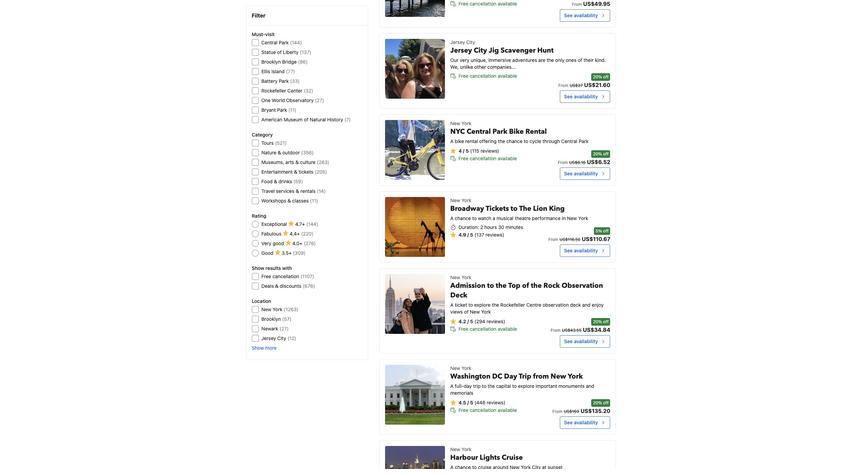 Task type: locate. For each thing, give the bounding box(es) containing it.
to left the
[[511, 204, 518, 213]]

(137
[[475, 232, 484, 238]]

4 20% from the top
[[593, 401, 602, 406]]

/ right '4'
[[463, 148, 465, 154]]

5 for nyc
[[466, 148, 469, 154]]

(144) up (220)
[[306, 221, 318, 227]]

off inside 5% off from us$116.50 us$110.67
[[603, 228, 609, 234]]

from left us$49.95
[[572, 2, 582, 7]]

see for nyc central park bike rental
[[564, 171, 573, 177]]

4
[[459, 148, 462, 154]]

city left (12)
[[277, 336, 286, 341]]

show left more
[[252, 345, 264, 351]]

admission
[[450, 281, 485, 290]]

(59)
[[293, 179, 303, 184]]

off up us$34.84 at right bottom
[[603, 319, 609, 325]]

us$8.16
[[569, 160, 586, 165]]

see availability for broadway tickets to the lion king
[[564, 248, 598, 254]]

from left us$116.50
[[548, 237, 558, 242]]

& for discounts
[[275, 283, 278, 289]]

exceptional
[[261, 221, 287, 227]]

/ for admission
[[467, 319, 469, 325]]

free cancellation available for dc
[[459, 407, 517, 413]]

2 brooklyn from the top
[[261, 316, 281, 322]]

only
[[555, 57, 565, 63]]

free cancellation available for central
[[459, 156, 517, 161]]

see availability down 5% off from us$116.50 us$110.67
[[564, 248, 598, 254]]

from left us$27
[[558, 83, 568, 88]]

see down us$116.50
[[564, 248, 573, 254]]

off for admission to the top of the rock observation deck
[[603, 319, 609, 325]]

trip
[[473, 383, 481, 389]]

from inside 20% off from us$8.16 us$6.52
[[558, 160, 568, 165]]

4.4+ (220)
[[290, 231, 313, 237]]

20% inside 20% off from us$43.55 us$34.84
[[593, 319, 602, 325]]

city for (12)
[[277, 336, 286, 341]]

(220)
[[301, 231, 313, 237]]

3 availability from the top
[[574, 171, 598, 177]]

new
[[450, 120, 460, 126], [450, 198, 460, 203], [567, 215, 577, 221], [450, 275, 460, 280], [261, 307, 271, 312], [470, 309, 480, 315], [450, 365, 460, 371], [551, 372, 566, 381], [450, 447, 460, 453]]

of left natural on the top
[[304, 117, 308, 123]]

1 a from the top
[[450, 138, 454, 144]]

see
[[564, 12, 573, 18], [564, 94, 573, 99], [564, 171, 573, 177], [564, 248, 573, 254], [564, 339, 573, 344], [564, 420, 573, 426]]

0 horizontal spatial rockefeller
[[261, 88, 286, 94]]

2 show from the top
[[252, 345, 264, 351]]

2 20% from the top
[[593, 151, 602, 157]]

deck
[[450, 291, 467, 300]]

(446
[[475, 400, 485, 406]]

0 horizontal spatial (11)
[[288, 107, 296, 113]]

6 see from the top
[[564, 420, 573, 426]]

1 see from the top
[[564, 12, 573, 18]]

new for admission
[[450, 275, 460, 280]]

york up 4.2 / 5 (294 reviews) on the bottom right of page
[[481, 309, 491, 315]]

availability for admission to the top of the rock observation deck
[[574, 339, 598, 344]]

off up us$135.20
[[603, 401, 609, 406]]

nyc
[[450, 127, 465, 136]]

20% inside 20% off from us$27 us$21.60
[[593, 74, 602, 79]]

2 availability from the top
[[574, 94, 598, 99]]

york up washington
[[462, 365, 471, 371]]

2 see availability from the top
[[564, 94, 598, 99]]

performance
[[532, 215, 561, 221]]

/ right 4.2
[[467, 319, 469, 325]]

4 a from the top
[[450, 383, 454, 389]]

off right 5%
[[603, 228, 609, 234]]

brooklyn up newark
[[261, 316, 281, 322]]

culture
[[300, 159, 316, 165]]

kind.
[[595, 57, 606, 63]]

hunt
[[537, 46, 554, 55]]

a left full-
[[450, 383, 454, 389]]

1 horizontal spatial (11)
[[310, 198, 318, 204]]

explore up 4.2 / 5 (294 reviews) on the bottom right of page
[[474, 302, 491, 308]]

2 vertical spatial city
[[277, 336, 286, 341]]

new york broadway tickets to the lion king a chance to watch a musical theatre performance in new york
[[450, 198, 588, 221]]

theatre
[[515, 215, 531, 221]]

& right arts
[[295, 159, 299, 165]]

admission to the top of the rock observation deck image
[[385, 274, 445, 334]]

20% off from us$43.55 us$34.84
[[551, 319, 610, 333]]

4.5 / 5 (446 reviews)
[[459, 400, 505, 406]]

new for washington
[[450, 365, 460, 371]]

reviews) down offering
[[481, 148, 499, 154]]

park up statue of liberty (137)
[[279, 40, 289, 45]]

availability for nyc central park bike rental
[[574, 171, 598, 177]]

see down us$27
[[564, 94, 573, 99]]

5 left (137
[[470, 232, 473, 238]]

1 vertical spatial jersey
[[450, 46, 472, 55]]

york up 'nyc'
[[462, 120, 471, 126]]

of left 'their'
[[578, 57, 582, 63]]

island
[[271, 68, 285, 74]]

memorials
[[450, 390, 473, 396]]

1 vertical spatial (144)
[[306, 221, 318, 227]]

museums, arts & culture (263)
[[261, 159, 329, 165]]

0 vertical spatial chance
[[506, 138, 523, 144]]

off for jersey city jig scavenger hunt
[[603, 74, 609, 79]]

york for nyc
[[462, 120, 471, 126]]

1 horizontal spatial central
[[467, 127, 491, 136]]

2 horizontal spatial central
[[561, 138, 577, 144]]

from inside 5% off from us$116.50 us$110.67
[[548, 237, 558, 242]]

3.5+
[[282, 250, 292, 256]]

(11)
[[288, 107, 296, 113], [310, 198, 318, 204]]

0 vertical spatial show
[[252, 265, 264, 271]]

(144) up liberty at the left top of page
[[290, 40, 302, 45]]

1 vertical spatial chance
[[455, 215, 471, 221]]

and
[[582, 302, 591, 308], [586, 383, 594, 389]]

3 see from the top
[[564, 171, 573, 177]]

4 free cancellation available from the top
[[459, 326, 517, 332]]

new down location
[[261, 307, 271, 312]]

0 vertical spatial jersey
[[450, 39, 465, 45]]

(11) down the one world observatory (27)
[[288, 107, 296, 113]]

see availability down us$43.55
[[564, 339, 598, 344]]

and for admission to the top of the rock observation deck
[[582, 302, 591, 308]]

from inside 20% off from us$43.55 us$34.84
[[551, 328, 561, 333]]

very
[[261, 241, 271, 246]]

museum
[[284, 117, 303, 123]]

new inside new york nyc central park bike rental a bike rental offering the chance to cycle through central park
[[450, 120, 460, 126]]

with
[[282, 265, 292, 271]]

availability for jersey city jig scavenger hunt
[[574, 94, 598, 99]]

2 a from the top
[[450, 215, 454, 221]]

rockefeller down 'top'
[[500, 302, 525, 308]]

explore
[[474, 302, 491, 308], [518, 383, 534, 389]]

from inside 20% off from us$27 us$21.60
[[558, 83, 568, 88]]

the inside new york washington dc day trip from new york a full-day trip to the capital to explore important monuments and memorials
[[488, 383, 495, 389]]

statue
[[261, 49, 276, 55]]

1 vertical spatial (27)
[[280, 326, 289, 332]]

and inside new york admission to the top of the rock observation deck a ticket to explore the rockefeller centre observation deck and enjoy views of new york
[[582, 302, 591, 308]]

a up views
[[450, 302, 454, 308]]

6 availability from the top
[[574, 420, 598, 426]]

new up washington
[[450, 365, 460, 371]]

jersey up very
[[450, 46, 472, 55]]

brooklyn for brooklyn
[[261, 316, 281, 322]]

ones
[[566, 57, 577, 63]]

top
[[508, 281, 520, 290]]

1 horizontal spatial explore
[[518, 383, 534, 389]]

1 vertical spatial city
[[474, 46, 487, 55]]

1 horizontal spatial chance
[[506, 138, 523, 144]]

new right in
[[567, 215, 577, 221]]

off inside 20% off from us$169 us$135.20
[[603, 401, 609, 406]]

off
[[603, 74, 609, 79], [603, 151, 609, 157], [603, 228, 609, 234], [603, 319, 609, 325], [603, 401, 609, 406]]

new up admission
[[450, 275, 460, 280]]

chance down broadway
[[455, 215, 471, 221]]

20% inside 20% off from us$8.16 us$6.52
[[593, 151, 602, 157]]

reviews)
[[481, 148, 499, 154], [486, 232, 504, 238], [487, 319, 505, 325], [487, 400, 505, 406]]

5 see availability from the top
[[564, 339, 598, 344]]

full-
[[455, 383, 464, 389]]

1 off from the top
[[603, 74, 609, 79]]

trip
[[519, 372, 531, 381]]

explore inside new york admission to the top of the rock observation deck a ticket to explore the rockefeller centre observation deck and enjoy views of new york
[[474, 302, 491, 308]]

jersey down newark
[[261, 336, 276, 341]]

3 off from the top
[[603, 228, 609, 234]]

1 20% from the top
[[593, 74, 602, 79]]

deals
[[261, 283, 274, 289]]

the right offering
[[498, 138, 505, 144]]

scavenger
[[501, 46, 536, 55]]

&
[[278, 150, 281, 156], [295, 159, 299, 165], [294, 169, 297, 175], [274, 179, 277, 184], [296, 188, 299, 194], [288, 198, 291, 204], [275, 283, 278, 289]]

20% for jersey city jig scavenger hunt
[[593, 74, 602, 79]]

new for (1263)
[[261, 307, 271, 312]]

20% inside 20% off from us$169 us$135.20
[[593, 401, 602, 406]]

(27) up natural on the top
[[315, 97, 324, 103]]

0 vertical spatial and
[[582, 302, 591, 308]]

5 see from the top
[[564, 339, 573, 344]]

1 vertical spatial show
[[252, 345, 264, 351]]

& down services
[[288, 198, 291, 204]]

companies...
[[487, 64, 516, 70]]

0 vertical spatial city
[[466, 39, 475, 45]]

availability down from us$49.95 on the top right of page
[[574, 12, 598, 18]]

us$110.67
[[582, 236, 610, 242]]

0 vertical spatial brooklyn
[[261, 59, 281, 65]]

1 horizontal spatial (144)
[[306, 221, 318, 227]]

5 left (294
[[470, 319, 473, 325]]

5 for washington
[[470, 400, 473, 406]]

chance down bike
[[506, 138, 523, 144]]

show left results
[[252, 265, 264, 271]]

& right deals
[[275, 283, 278, 289]]

0 vertical spatial (144)
[[290, 40, 302, 45]]

availability down us$27
[[574, 94, 598, 99]]

york
[[462, 120, 471, 126], [462, 198, 471, 203], [578, 215, 588, 221], [462, 275, 471, 280], [273, 307, 282, 312], [481, 309, 491, 315], [462, 365, 471, 371], [568, 372, 583, 381], [462, 447, 471, 453]]

new up broadway
[[450, 198, 460, 203]]

york inside new york harbour lights cruise
[[462, 447, 471, 453]]

must-
[[252, 31, 265, 37]]

observation
[[543, 302, 569, 308]]

new for broadway
[[450, 198, 460, 203]]

3 available from the top
[[498, 156, 517, 161]]

5 available from the top
[[498, 407, 517, 413]]

availability down us$8.16
[[574, 171, 598, 177]]

york up brooklyn (57)
[[273, 307, 282, 312]]

2 see from the top
[[564, 94, 573, 99]]

from left us$8.16
[[558, 160, 568, 165]]

20%
[[593, 74, 602, 79], [593, 151, 602, 157], [593, 319, 602, 325], [593, 401, 602, 406]]

show for show results with
[[252, 265, 264, 271]]

20% for admission to the top of the rock observation deck
[[593, 319, 602, 325]]

1 horizontal spatial rockefeller
[[500, 302, 525, 308]]

5 right '4'
[[466, 148, 469, 154]]

the inside new york nyc central park bike rental a bike rental offering the chance to cycle through central park
[[498, 138, 505, 144]]

travel services & rentals (14)
[[261, 188, 326, 194]]

new up harbour
[[450, 447, 460, 453]]

brooklyn
[[261, 59, 281, 65], [261, 316, 281, 322]]

nyc central park bike rental image
[[385, 120, 445, 180]]

show
[[252, 265, 264, 271], [252, 345, 264, 351]]

from inside 20% off from us$169 us$135.20
[[552, 409, 562, 414]]

jersey city jig scavenger hunt image
[[385, 39, 445, 99]]

and right deck
[[582, 302, 591, 308]]

availability
[[574, 12, 598, 18], [574, 94, 598, 99], [574, 171, 598, 177], [574, 248, 598, 254], [574, 339, 598, 344], [574, 420, 598, 426]]

3 a from the top
[[450, 302, 454, 308]]

a inside new york nyc central park bike rental a bike rental offering the chance to cycle through central park
[[450, 138, 454, 144]]

american museum of natural history (7)
[[261, 117, 351, 123]]

york up 5% off from us$116.50 us$110.67
[[578, 215, 588, 221]]

bryant park (11)
[[261, 107, 296, 113]]

reviews) right the (446
[[487, 400, 505, 406]]

4 availability from the top
[[574, 248, 598, 254]]

20% up us$6.52
[[593, 151, 602, 157]]

rockefeller center (32)
[[261, 88, 313, 94]]

a inside new york admission to the top of the rock observation deck a ticket to explore the rockefeller centre observation deck and enjoy views of new york
[[450, 302, 454, 308]]

york up admission
[[462, 275, 471, 280]]

see availability down us$8.16
[[564, 171, 598, 177]]

to right admission
[[487, 281, 494, 290]]

off inside 20% off from us$27 us$21.60
[[603, 74, 609, 79]]

1 vertical spatial central
[[467, 127, 491, 136]]

park for bryant park
[[277, 107, 287, 113]]

0 horizontal spatial chance
[[455, 215, 471, 221]]

a inside the new york broadway tickets to the lion king a chance to watch a musical theatre performance in new york
[[450, 215, 454, 221]]

1 vertical spatial brooklyn
[[261, 316, 281, 322]]

off inside 20% off from us$8.16 us$6.52
[[603, 151, 609, 157]]

york inside new york nyc central park bike rental a bike rental offering the chance to cycle through central park
[[462, 120, 471, 126]]

see availability for washington dc day trip from new york
[[564, 420, 598, 426]]

2 vertical spatial jersey
[[261, 336, 276, 341]]

park up 20% off from us$8.16 us$6.52
[[579, 138, 589, 144]]

central up rental
[[467, 127, 491, 136]]

to right trip
[[482, 383, 486, 389]]

0 vertical spatial (27)
[[315, 97, 324, 103]]

centre
[[526, 302, 541, 308]]

4 see from the top
[[564, 248, 573, 254]]

statue of liberty (137)
[[261, 49, 311, 55]]

of
[[277, 49, 282, 55], [578, 57, 582, 63], [304, 117, 308, 123], [522, 281, 529, 290], [464, 309, 469, 315]]

20% up us$34.84 at right bottom
[[593, 319, 602, 325]]

show inside button
[[252, 345, 264, 351]]

free cancellation available for to
[[459, 326, 517, 332]]

brooklyn for brooklyn bridge
[[261, 59, 281, 65]]

york up the monuments
[[568, 372, 583, 381]]

new york washington dc day trip from new york a full-day trip to the capital to explore important monuments and memorials
[[450, 365, 594, 396]]

central
[[261, 40, 278, 45], [467, 127, 491, 136], [561, 138, 577, 144]]

and for washington dc day trip from new york
[[586, 383, 594, 389]]

see availability for nyc central park bike rental
[[564, 171, 598, 177]]

explore down trip
[[518, 383, 534, 389]]

our
[[450, 57, 459, 63]]

1 show from the top
[[252, 265, 264, 271]]

deck
[[570, 302, 581, 308]]

us$169
[[564, 409, 579, 414]]

3 free cancellation available from the top
[[459, 156, 517, 161]]

of down ticket
[[464, 309, 469, 315]]

0 vertical spatial (11)
[[288, 107, 296, 113]]

1 vertical spatial rockefeller
[[500, 302, 525, 308]]

& down (521)
[[278, 150, 281, 156]]

2 off from the top
[[603, 151, 609, 157]]

from for hunt
[[558, 83, 568, 88]]

0 vertical spatial central
[[261, 40, 278, 45]]

1 vertical spatial and
[[586, 383, 594, 389]]

show results with
[[252, 265, 292, 271]]

to inside new york nyc central park bike rental a bike rental offering the chance to cycle through central park
[[524, 138, 528, 144]]

see down us$43.55
[[564, 339, 573, 344]]

brooklyn down "statue" on the left top of page
[[261, 59, 281, 65]]

4 see availability from the top
[[564, 248, 598, 254]]

of down central park (144)
[[277, 49, 282, 55]]

new inside new york harbour lights cruise
[[450, 447, 460, 453]]

history
[[327, 117, 343, 123]]

(27) down (57)
[[280, 326, 289, 332]]

0 horizontal spatial central
[[261, 40, 278, 45]]

a down broadway
[[450, 215, 454, 221]]

4 off from the top
[[603, 319, 609, 325]]

1 brooklyn from the top
[[261, 59, 281, 65]]

york up broadway
[[462, 198, 471, 203]]

availability down us$34.84 at right bottom
[[574, 339, 598, 344]]

5 free cancellation available from the top
[[459, 407, 517, 413]]

off inside 20% off from us$43.55 us$34.84
[[603, 319, 609, 325]]

one world observatory (27)
[[261, 97, 324, 103]]

& right food
[[274, 179, 277, 184]]

6 see availability from the top
[[564, 420, 598, 426]]

cancellation
[[470, 1, 496, 7], [470, 73, 496, 79], [470, 156, 496, 161], [273, 274, 299, 279], [470, 326, 496, 332], [470, 407, 496, 413]]

the down dc
[[488, 383, 495, 389]]

see availability down us$169
[[564, 420, 598, 426]]

category
[[252, 132, 273, 138]]

to left cycle
[[524, 138, 528, 144]]

(676)
[[303, 283, 315, 289]]

jersey up our
[[450, 39, 465, 45]]

park down world
[[277, 107, 287, 113]]

rockefeller
[[261, 88, 286, 94], [500, 302, 525, 308]]

3 see availability from the top
[[564, 171, 598, 177]]

see for washington dc day trip from new york
[[564, 420, 573, 426]]

20% up us$21.60 at top
[[593, 74, 602, 79]]

0 vertical spatial explore
[[474, 302, 491, 308]]

of inside jersey city jersey city jig scavenger hunt our very unique, immersive adventures are the only ones of their kind. we, unlike other companies...
[[578, 57, 582, 63]]

(11) down rentals
[[310, 198, 318, 204]]

0 horizontal spatial explore
[[474, 302, 491, 308]]

from left us$43.55
[[551, 328, 561, 333]]

off for broadway tickets to the lion king
[[603, 228, 609, 234]]

from
[[572, 2, 582, 7], [558, 83, 568, 88], [558, 160, 568, 165], [548, 237, 558, 242], [551, 328, 561, 333], [552, 409, 562, 414]]

1 vertical spatial explore
[[518, 383, 534, 389]]

5 left the (446
[[470, 400, 473, 406]]

new for nyc
[[450, 120, 460, 126]]

new up 'nyc'
[[450, 120, 460, 126]]

and inside new york washington dc day trip from new york a full-day trip to the capital to explore important monuments and memorials
[[586, 383, 594, 389]]

4 available from the top
[[498, 326, 517, 332]]

5 off from the top
[[603, 401, 609, 406]]

cycle
[[530, 138, 541, 144]]

park for central park
[[279, 40, 289, 45]]

new york admission to the top of the rock observation deck a ticket to explore the rockefeller centre observation deck and enjoy views of new york
[[450, 275, 604, 315]]

us$27
[[570, 83, 583, 88]]

see down us$169
[[564, 420, 573, 426]]

and right the monuments
[[586, 383, 594, 389]]

20% up us$135.20
[[593, 401, 602, 406]]

show more button
[[252, 345, 277, 352]]

3 20% from the top
[[593, 319, 602, 325]]

the up 4.2 / 5 (294 reviews) on the bottom right of page
[[492, 302, 499, 308]]

5 availability from the top
[[574, 339, 598, 344]]

tickets
[[486, 204, 509, 213]]

/ for washington
[[467, 400, 469, 406]]

1 available from the top
[[498, 1, 517, 7]]

& down museums, arts & culture (263)
[[294, 169, 297, 175]]

york up harbour
[[462, 447, 471, 453]]

newark (27)
[[261, 326, 289, 332]]



Task type: describe. For each thing, give the bounding box(es) containing it.
liberty
[[283, 49, 298, 55]]

rock
[[544, 281, 560, 290]]

city for jersey
[[466, 39, 475, 45]]

park up offering
[[493, 127, 507, 136]]

4.2
[[459, 319, 466, 325]]

very good
[[261, 241, 284, 246]]

4.2 / 5 (294 reviews)
[[459, 319, 505, 325]]

washington dc day trip from new york image
[[385, 365, 445, 425]]

dc
[[492, 372, 502, 381]]

reviews) down duration: 2 hours 30 minutes
[[486, 232, 504, 238]]

new up (294
[[470, 309, 480, 315]]

reviews) for to
[[487, 319, 505, 325]]

& for classes
[[288, 198, 291, 204]]

american
[[261, 117, 282, 123]]

see for jersey city jig scavenger hunt
[[564, 94, 573, 99]]

see availability for jersey city jig scavenger hunt
[[564, 94, 598, 99]]

must-visit
[[252, 31, 275, 37]]

4.5
[[459, 400, 466, 406]]

other
[[474, 64, 486, 70]]

we,
[[450, 64, 459, 70]]

day
[[504, 372, 517, 381]]

(309)
[[293, 250, 306, 256]]

chance inside new york nyc central park bike rental a bike rental offering the chance to cycle through central park
[[506, 138, 523, 144]]

show for show more
[[252, 345, 264, 351]]

the left rock
[[531, 281, 542, 290]]

york for harbour
[[462, 447, 471, 453]]

4.0+
[[292, 241, 302, 246]]

us$49.95
[[583, 1, 610, 7]]

(7)
[[345, 117, 351, 123]]

outdoor
[[282, 150, 300, 156]]

(521)
[[275, 140, 287, 146]]

monuments
[[559, 383, 585, 389]]

from inside from us$49.95
[[572, 2, 582, 7]]

broadway tickets to the lion king image
[[385, 197, 445, 257]]

the
[[519, 204, 531, 213]]

duration:
[[459, 224, 479, 230]]

2 vertical spatial central
[[561, 138, 577, 144]]

brooklyn bridge (86)
[[261, 59, 308, 65]]

from for of
[[551, 328, 561, 333]]

2 available from the top
[[498, 73, 517, 79]]

lights
[[480, 453, 500, 463]]

from us$49.95
[[572, 1, 610, 7]]

rockefeller inside new york admission to the top of the rock observation deck a ticket to explore the rockefeller centre observation deck and enjoy views of new york
[[500, 302, 525, 308]]

4 / 5 (115 reviews)
[[459, 148, 499, 154]]

from for rental
[[558, 160, 568, 165]]

& down the (59)
[[296, 188, 299, 194]]

reviews) for dc
[[487, 400, 505, 406]]

bryant
[[261, 107, 276, 113]]

& for drinks
[[274, 179, 277, 184]]

enjoy
[[592, 302, 604, 308]]

private walking tour of hoboken, only half a mile from manhattan! image
[[385, 0, 445, 17]]

5 for admission
[[470, 319, 473, 325]]

from for lion
[[548, 237, 558, 242]]

food & drinks (59)
[[261, 179, 303, 184]]

york for admission
[[462, 275, 471, 280]]

see for broadway tickets to the lion king
[[564, 248, 573, 254]]

0 vertical spatial rockefeller
[[261, 88, 286, 94]]

the inside jersey city jersey city jig scavenger hunt our very unique, immersive adventures are the only ones of their kind. we, unlike other companies...
[[547, 57, 554, 63]]

(263)
[[317, 159, 329, 165]]

4.9 / 5 (137 reviews)
[[459, 232, 504, 238]]

a
[[493, 215, 495, 221]]

to right ticket
[[468, 302, 473, 308]]

washington
[[450, 372, 491, 381]]

to left the watch
[[472, 215, 477, 221]]

30
[[498, 224, 504, 230]]

0 horizontal spatial (144)
[[290, 40, 302, 45]]

/ for nyc
[[463, 148, 465, 154]]

1 availability from the top
[[574, 12, 598, 18]]

the left 'top'
[[496, 281, 507, 290]]

rental
[[526, 127, 547, 136]]

chance inside the new york broadway tickets to the lion king a chance to watch a musical theatre performance in new york
[[455, 215, 471, 221]]

york for broadway
[[462, 198, 471, 203]]

availability for broadway tickets to the lion king
[[574, 248, 598, 254]]

3.5+ (309)
[[282, 250, 306, 256]]

(1107)
[[301, 274, 314, 279]]

4.7+
[[295, 221, 305, 227]]

(77)
[[286, 68, 295, 74]]

& for outdoor
[[278, 150, 281, 156]]

5% off from us$116.50 us$110.67
[[548, 228, 610, 242]]

(86)
[[298, 59, 308, 65]]

rental
[[465, 138, 478, 144]]

show more
[[252, 345, 277, 351]]

jersey city (12)
[[261, 336, 296, 341]]

to down day
[[512, 383, 517, 389]]

ticket
[[455, 302, 467, 308]]

see for admission to the top of the rock observation deck
[[564, 339, 573, 344]]

unique,
[[471, 57, 487, 63]]

duration: 2 hours 30 minutes
[[459, 224, 523, 230]]

/ right 4.9 in the right of the page
[[467, 232, 469, 238]]

see availability for admission to the top of the rock observation deck
[[564, 339, 598, 344]]

us$21.60
[[584, 82, 610, 88]]

ellis island (77)
[[261, 68, 295, 74]]

park for battery park
[[279, 78, 289, 84]]

available for day
[[498, 407, 517, 413]]

day
[[464, 383, 472, 389]]

2 free cancellation available from the top
[[459, 73, 517, 79]]

harbour lights cruise image
[[385, 446, 445, 469]]

20% for washington dc day trip from new york
[[593, 401, 602, 406]]

musical
[[497, 215, 514, 221]]

(205)
[[315, 169, 327, 175]]

new up important
[[551, 372, 566, 381]]

1 free cancellation available from the top
[[459, 1, 517, 7]]

harbour
[[450, 453, 478, 463]]

tours (521)
[[261, 140, 287, 146]]

king
[[549, 204, 565, 213]]

20% off from us$169 us$135.20
[[552, 401, 610, 414]]

(356)
[[301, 150, 314, 156]]

5%
[[596, 228, 602, 234]]

of right 'top'
[[522, 281, 529, 290]]

ellis
[[261, 68, 270, 74]]

& for tickets
[[294, 169, 297, 175]]

1 horizontal spatial (27)
[[315, 97, 324, 103]]

nature
[[261, 150, 276, 156]]

available for park
[[498, 156, 517, 161]]

jig
[[489, 46, 499, 55]]

bike
[[455, 138, 464, 144]]

reviews) for central
[[481, 148, 499, 154]]

new for harbour
[[450, 447, 460, 453]]

york for washington
[[462, 365, 471, 371]]

museums,
[[261, 159, 284, 165]]

jersey for (12)
[[261, 336, 276, 341]]

immersive
[[488, 57, 511, 63]]

battery park (33)
[[261, 78, 300, 84]]

from for from
[[552, 409, 562, 414]]

(294
[[475, 319, 485, 325]]

visit
[[265, 31, 275, 37]]

york for (1263)
[[273, 307, 282, 312]]

new york nyc central park bike rental a bike rental offering the chance to cycle through central park
[[450, 120, 589, 144]]

cruise
[[502, 453, 523, 463]]

jersey for jersey
[[450, 39, 465, 45]]

1 see availability from the top
[[564, 12, 598, 18]]

tickets
[[299, 169, 313, 175]]

very
[[460, 57, 469, 63]]

center
[[287, 88, 302, 94]]

1 vertical spatial (11)
[[310, 198, 318, 204]]

good
[[273, 241, 284, 246]]

from
[[533, 372, 549, 381]]

available for the
[[498, 326, 517, 332]]

a inside new york washington dc day trip from new york a full-day trip to the capital to explore important monuments and memorials
[[450, 383, 454, 389]]

lion
[[533, 204, 547, 213]]

20% for nyc central park bike rental
[[593, 151, 602, 157]]

0 horizontal spatial (27)
[[280, 326, 289, 332]]

brooklyn (57)
[[261, 316, 291, 322]]

off for washington dc day trip from new york
[[603, 401, 609, 406]]

offering
[[479, 138, 497, 144]]

(33)
[[290, 78, 300, 84]]

free cancellation (1107)
[[261, 274, 314, 279]]

(57)
[[282, 316, 291, 322]]

availability for washington dc day trip from new york
[[574, 420, 598, 426]]

off for nyc central park bike rental
[[603, 151, 609, 157]]

new york harbour lights cruise
[[450, 447, 523, 463]]

explore inside new york washington dc day trip from new york a full-day trip to the capital to explore important monuments and memorials
[[518, 383, 534, 389]]



Task type: vqa. For each thing, say whether or not it's contained in the screenshot.
Your account menu Nelson Ben Genius Level 1 element at the top of the page
no



